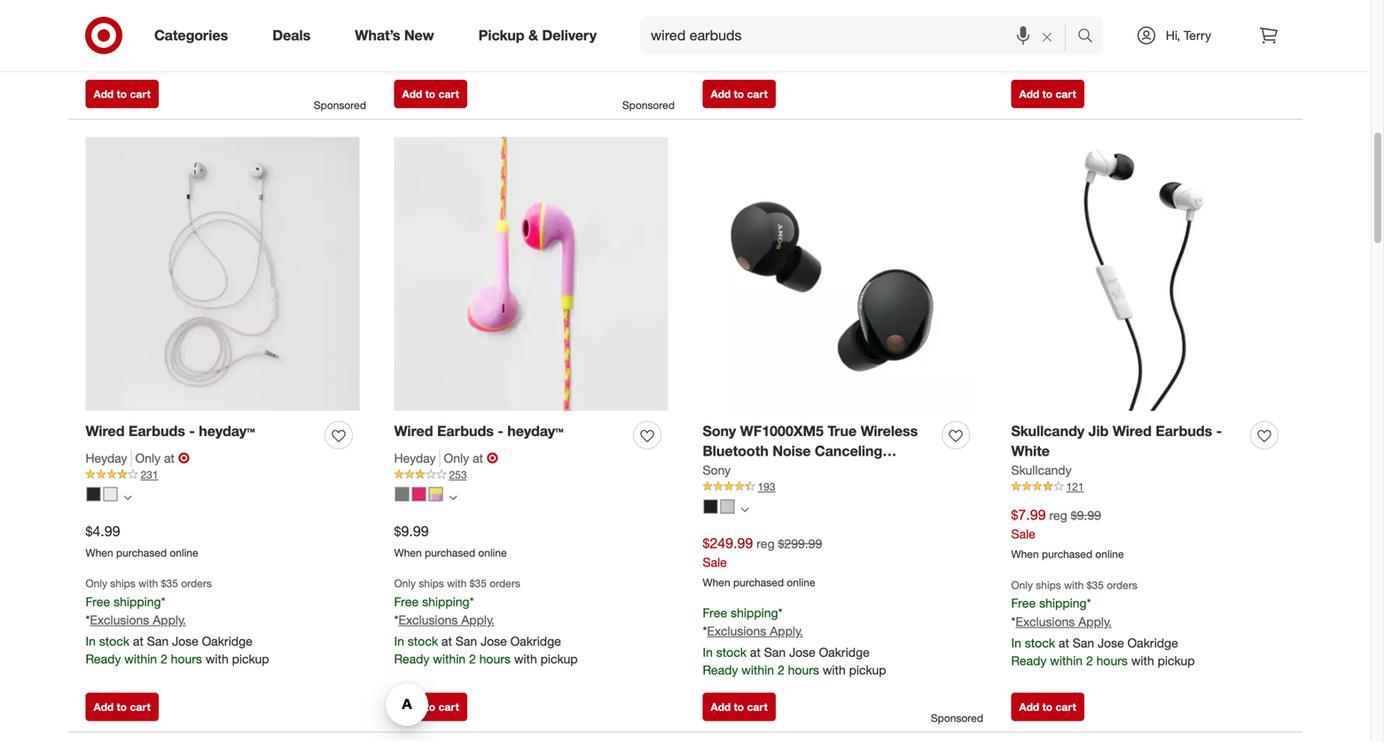 Task type: locate. For each thing, give the bounding box(es) containing it.
1 * exclusions apply. in stock at  san jose oakridge ready within 2 hours with pickup from the left
[[86, 0, 269, 55]]

only down $7.99 reg $9.99 sale when purchased online
[[1012, 579, 1033, 592]]

sale inside $249.99 reg $299.99 sale when purchased online
[[703, 555, 727, 570]]

at
[[133, 22, 144, 37], [469, 22, 480, 37], [1059, 22, 1070, 37], [164, 450, 175, 466], [473, 450, 483, 466], [133, 634, 144, 649], [442, 634, 452, 649], [1059, 635, 1070, 651], [750, 645, 761, 661]]

hi, terry
[[1166, 27, 1212, 43]]

sale inside $7.99 reg $9.99 sale when purchased online
[[1012, 526, 1036, 542]]

heyday
[[86, 450, 127, 466], [394, 450, 436, 466]]

shipping for 231
[[114, 594, 161, 610]]

heyday™ up 253 link
[[508, 423, 564, 440]]

shipping
[[114, 594, 161, 610], [422, 594, 470, 610], [1040, 596, 1087, 611], [731, 605, 778, 621]]

only
[[135, 450, 161, 466], [444, 450, 469, 466], [86, 577, 107, 590], [394, 577, 416, 590], [1012, 579, 1033, 592]]

$9.99 when purchased online
[[394, 523, 507, 560]]

2 heyday from the left
[[394, 450, 436, 466]]

heyday only at ¬ up 231
[[86, 450, 190, 467]]

reg for $249.99
[[757, 536, 775, 552]]

$4.99 when purchased online
[[86, 523, 198, 560]]

2 ¬ from the left
[[487, 450, 498, 467]]

sony wf1000xm5 true wireless bluetooth noise canceling earbuds image
[[703, 137, 977, 411], [703, 137, 977, 411]]

* exclusions apply. in stock ready within 2 hours with pickup
[[703, 10, 887, 65]]

only ships with $35 orders free shipping * * exclusions apply. in stock at  san jose oakridge ready within 2 hours with pickup
[[86, 577, 269, 667], [394, 577, 578, 667], [1012, 579, 1195, 669]]

heyday only at ¬ up 253
[[394, 450, 498, 467]]

free down $249.99 reg $299.99 sale when purchased online
[[703, 605, 728, 621]]

cart
[[130, 87, 151, 101], [439, 87, 459, 101], [747, 87, 768, 101], [1056, 87, 1077, 101], [130, 701, 151, 714], [439, 701, 459, 714], [747, 701, 768, 714], [1056, 701, 1077, 714]]

231
[[141, 468, 158, 482]]

deals link
[[257, 16, 333, 55]]

shipping for 121
[[1040, 596, 1087, 611]]

not available at san jose oakridge check nearby stores
[[394, 22, 589, 55]]

253
[[449, 468, 467, 482]]

$35 for $9.99
[[470, 577, 487, 590]]

free for 253
[[394, 594, 419, 610]]

$35 down '$9.99 when purchased online'
[[470, 577, 487, 590]]

exclusions
[[90, 0, 149, 16], [1016, 0, 1075, 16], [707, 10, 767, 26], [90, 613, 149, 628], [399, 613, 458, 628], [1016, 614, 1075, 630], [707, 624, 767, 639]]

wired earbuds - heyday™ image
[[86, 137, 360, 411], [86, 137, 360, 411], [394, 137, 668, 411], [394, 137, 668, 411]]

$9.99 down the neon gradient image
[[394, 523, 429, 540]]

add to cart button
[[86, 80, 159, 108], [394, 80, 467, 108], [703, 80, 776, 108], [1012, 80, 1085, 108], [86, 693, 159, 722], [394, 693, 467, 722], [703, 693, 776, 722], [1012, 693, 1085, 722]]

hours
[[171, 39, 202, 55], [1097, 39, 1128, 55], [788, 49, 820, 65], [171, 652, 202, 667], [480, 652, 511, 667], [1097, 653, 1128, 669], [788, 663, 820, 678]]

exclusions apply. button
[[90, 0, 186, 17], [1016, 0, 1112, 17], [707, 9, 803, 27], [90, 612, 186, 629], [399, 612, 495, 629], [1016, 613, 1112, 631], [707, 623, 803, 641]]

online down $299.99
[[787, 576, 816, 589]]

pickup inside * exclusions apply. in stock ready within 2 hours with pickup
[[849, 49, 887, 65]]

stores
[[475, 39, 509, 55]]

0 horizontal spatial ships
[[110, 577, 135, 590]]

1 vertical spatial sony
[[703, 463, 731, 478]]

wired earbuds - heyday™ link for $4.99
[[86, 421, 255, 441]]

when inside "$4.99 when purchased online"
[[86, 546, 113, 560]]

wired right jib
[[1113, 423, 1152, 440]]

heyday link for $4.99
[[86, 450, 132, 467]]

what's
[[355, 27, 400, 44]]

shipping down $7.99 reg $9.99 sale when purchased online
[[1040, 596, 1087, 611]]

2 wired from the left
[[394, 423, 433, 440]]

online down "231" link at the bottom
[[170, 546, 198, 560]]

3 - from the left
[[1217, 423, 1223, 440]]

¬
[[178, 450, 190, 467], [487, 450, 498, 467]]

reg left $299.99
[[757, 536, 775, 552]]

wired earbuds - heyday™ up 253
[[394, 423, 564, 440]]

ships for $9.99
[[419, 577, 444, 590]]

online down 253 link
[[478, 546, 507, 560]]

only for 231
[[86, 577, 107, 590]]

hi,
[[1166, 27, 1181, 43]]

What can we help you find? suggestions appear below search field
[[640, 16, 1082, 55]]

0 horizontal spatial reg
[[757, 536, 775, 552]]

free shipping * * exclusions apply. in stock at  san jose oakridge ready within 2 hours with pickup
[[703, 605, 887, 678]]

skullcandy for skullcandy jib wired earbuds - white
[[1012, 423, 1085, 440]]

- for $9.99
[[498, 423, 504, 440]]

all colors element right silver icon
[[741, 504, 749, 514]]

all colors element for $4.99
[[124, 491, 132, 502]]

jose
[[172, 22, 199, 37], [508, 22, 535, 37], [1098, 22, 1125, 37], [172, 634, 199, 649], [481, 634, 507, 649], [1098, 635, 1125, 651], [789, 645, 816, 661]]

skullcandy down white
[[1012, 463, 1072, 478]]

pickup
[[479, 27, 525, 44]]

$9.99 inside $7.99 reg $9.99 sale when purchased online
[[1071, 508, 1102, 524]]

reg inside $249.99 reg $299.99 sale when purchased online
[[757, 536, 775, 552]]

2 horizontal spatial orders
[[1107, 579, 1138, 592]]

0 horizontal spatial wired earbuds - heyday™ link
[[86, 421, 255, 441]]

purchased down all colors icon
[[425, 546, 476, 560]]

heyday™
[[199, 423, 255, 440], [508, 423, 564, 440]]

0 vertical spatial reg
[[1050, 508, 1068, 524]]

black image left white icon
[[86, 487, 101, 502]]

$35
[[161, 577, 178, 590], [470, 577, 487, 590], [1087, 579, 1104, 592]]

wired up white icon
[[86, 423, 125, 440]]

wired for $9.99
[[394, 423, 433, 440]]

wired earbuds - heyday™
[[86, 423, 255, 440], [394, 423, 564, 440]]

2 skullcandy from the top
[[1012, 463, 1072, 478]]

purchased
[[116, 546, 167, 560], [425, 546, 476, 560], [1042, 548, 1093, 561], [734, 576, 784, 589]]

1 skullcandy from the top
[[1012, 423, 1085, 440]]

purchased inside '$9.99 when purchased online'
[[425, 546, 476, 560]]

with
[[206, 39, 229, 55], [1132, 39, 1155, 55], [823, 49, 846, 65], [138, 577, 158, 590], [447, 577, 467, 590], [1064, 579, 1084, 592], [206, 652, 229, 667], [514, 652, 537, 667], [1132, 653, 1155, 669], [823, 663, 846, 678]]

$9.99
[[1071, 508, 1102, 524], [394, 523, 429, 540]]

heyday link up the neon gradient image
[[394, 450, 440, 467]]

free
[[86, 594, 110, 610], [394, 594, 419, 610], [1012, 596, 1036, 611], [703, 605, 728, 621]]

1 horizontal spatial sponsored
[[623, 98, 675, 112]]

1 horizontal spatial all colors element
[[449, 491, 457, 502]]

121
[[1067, 480, 1084, 494]]

wired earbuds - heyday™ link up 253
[[394, 421, 564, 441]]

1 horizontal spatial black image
[[704, 500, 718, 514]]

black image
[[86, 487, 101, 502], [704, 500, 718, 514]]

only up 231
[[135, 450, 161, 466]]

black image for wired earbuds - heyday™
[[86, 487, 101, 502]]

what's new
[[355, 27, 434, 44]]

&
[[529, 27, 538, 44]]

purchased down the '$4.99'
[[116, 546, 167, 560]]

categories
[[154, 27, 228, 44]]

orders for $9.99
[[490, 577, 521, 590]]

sale down $249.99
[[703, 555, 727, 570]]

1 heyday from the left
[[86, 450, 127, 466]]

ready inside free shipping * * exclusions apply. in stock at  san jose oakridge ready within 2 hours with pickup
[[703, 663, 738, 678]]

night gray image
[[395, 487, 409, 502]]

¬ up "231" link at the bottom
[[178, 450, 190, 467]]

heyday only at ¬
[[86, 450, 190, 467], [394, 450, 498, 467]]

search
[[1070, 28, 1112, 46]]

253 link
[[394, 467, 668, 483]]

shipping down '$9.99 when purchased online'
[[422, 594, 470, 610]]

1 horizontal spatial heyday™
[[508, 423, 564, 440]]

wired
[[86, 423, 125, 440], [394, 423, 433, 440], [1113, 423, 1152, 440]]

0 horizontal spatial sale
[[703, 555, 727, 570]]

0 horizontal spatial black image
[[86, 487, 101, 502]]

1 horizontal spatial wired
[[394, 423, 433, 440]]

black image left silver icon
[[704, 500, 718, 514]]

0 horizontal spatial heyday only at ¬
[[86, 450, 190, 467]]

1 heyday™ from the left
[[199, 423, 255, 440]]

2 horizontal spatial wired
[[1113, 423, 1152, 440]]

within
[[124, 39, 157, 55], [1050, 39, 1083, 55], [742, 49, 774, 65], [124, 652, 157, 667], [433, 652, 466, 667], [1050, 653, 1083, 669], [742, 663, 774, 678]]

free down '$9.99 when purchased online'
[[394, 594, 419, 610]]

0 horizontal spatial wired
[[86, 423, 125, 440]]

1 vertical spatial sale
[[703, 555, 727, 570]]

$35 down "$4.99 when purchased online"
[[161, 577, 178, 590]]

2 wired earbuds - heyday™ link from the left
[[394, 421, 564, 441]]

* exclusions apply. in stock at  san jose oakridge ready within 2 hours with pickup
[[86, 0, 269, 55], [1012, 0, 1195, 55]]

earbuds up 231
[[129, 423, 185, 440]]

2 inside free shipping * * exclusions apply. in stock at  san jose oakridge ready within 2 hours with pickup
[[778, 663, 785, 678]]

0 horizontal spatial heyday™
[[199, 423, 255, 440]]

all colors element
[[124, 491, 132, 502], [449, 491, 457, 502], [741, 504, 749, 514]]

ready inside * exclusions apply. in stock ready within 2 hours with pickup
[[703, 49, 738, 65]]

all colors image
[[449, 494, 457, 502]]

all colors element right neon smiley image
[[449, 491, 457, 502]]

reg for $7.99
[[1050, 508, 1068, 524]]

heyday up white icon
[[86, 450, 127, 466]]

121 link
[[1012, 479, 1286, 495]]

hours inside free shipping * * exclusions apply. in stock at  san jose oakridge ready within 2 hours with pickup
[[788, 663, 820, 678]]

2 sony from the top
[[703, 463, 731, 478]]

1 horizontal spatial heyday only at ¬
[[394, 450, 498, 467]]

2 horizontal spatial all colors element
[[741, 504, 749, 514]]

1 - from the left
[[189, 423, 195, 440]]

pickup
[[232, 39, 269, 55], [1158, 39, 1195, 55], [849, 49, 887, 65], [232, 652, 269, 667], [541, 652, 578, 667], [1158, 653, 1195, 669], [849, 663, 887, 678]]

¬ for $9.99
[[487, 450, 498, 467]]

1 horizontal spatial only ships with $35 orders free shipping * * exclusions apply. in stock at  san jose oakridge ready within 2 hours with pickup
[[394, 577, 578, 667]]

sale down $7.99
[[1012, 526, 1036, 542]]

1 horizontal spatial -
[[498, 423, 504, 440]]

wired earbuds - heyday™ up 231
[[86, 423, 255, 440]]

wired earbuds - heyday™ link
[[86, 421, 255, 441], [394, 421, 564, 441]]

free for 231
[[86, 594, 110, 610]]

0 horizontal spatial all colors image
[[124, 494, 132, 502]]

1 wired from the left
[[86, 423, 125, 440]]

exclusions inside free shipping * * exclusions apply. in stock at  san jose oakridge ready within 2 hours with pickup
[[707, 624, 767, 639]]

shipping down "$4.99 when purchased online"
[[114, 594, 161, 610]]

exclusions inside * exclusions apply. in stock ready within 2 hours with pickup
[[707, 10, 767, 26]]

0 horizontal spatial orders
[[181, 577, 212, 590]]

nearby
[[434, 39, 472, 55]]

0 vertical spatial sale
[[1012, 526, 1036, 542]]

skullcandy up white
[[1012, 423, 1085, 440]]

sponsored
[[314, 98, 366, 112], [623, 98, 675, 112], [931, 712, 984, 725]]

pickup & delivery
[[479, 27, 597, 44]]

wired earbuds - heyday™ link up 231
[[86, 421, 255, 441]]

free down the '$4.99'
[[86, 594, 110, 610]]

reg right $7.99
[[1050, 508, 1068, 524]]

jose inside free shipping * * exclusions apply. in stock at  san jose oakridge ready within 2 hours with pickup
[[789, 645, 816, 661]]

oakridge
[[202, 22, 253, 37], [538, 22, 589, 37], [1128, 22, 1179, 37], [202, 634, 253, 649], [511, 634, 561, 649], [1128, 635, 1179, 651], [819, 645, 870, 661]]

all colors image
[[124, 494, 132, 502], [741, 506, 749, 514]]

2 horizontal spatial -
[[1217, 423, 1223, 440]]

white
[[1012, 443, 1050, 460]]

$7.99
[[1012, 507, 1046, 524]]

earbuds down bluetooth
[[703, 463, 760, 480]]

check
[[394, 39, 430, 55]]

ships down $7.99 reg $9.99 sale when purchased online
[[1036, 579, 1062, 592]]

2 horizontal spatial $35
[[1087, 579, 1104, 592]]

1 heyday link from the left
[[86, 450, 132, 467]]

heyday link up white icon
[[86, 450, 132, 467]]

heyday link
[[86, 450, 132, 467], [394, 450, 440, 467]]

silver image
[[721, 500, 735, 514]]

sony down bluetooth
[[703, 463, 731, 478]]

sale
[[1012, 526, 1036, 542], [703, 555, 727, 570]]

1 horizontal spatial $9.99
[[1071, 508, 1102, 524]]

orders
[[181, 577, 212, 590], [490, 577, 521, 590], [1107, 579, 1138, 592]]

free inside free shipping * * exclusions apply. in stock at  san jose oakridge ready within 2 hours with pickup
[[703, 605, 728, 621]]

2 - from the left
[[498, 423, 504, 440]]

sale for $249.99
[[703, 555, 727, 570]]

skullcandy jib wired earbuds - white image
[[1012, 137, 1286, 411], [1012, 137, 1286, 411]]

online inside $7.99 reg $9.99 sale when purchased online
[[1096, 548, 1124, 561]]

sony wf1000xm5 true wireless bluetooth noise canceling earbuds link
[[703, 421, 935, 480]]

1 horizontal spatial reg
[[1050, 508, 1068, 524]]

$9.99 down 121
[[1071, 508, 1102, 524]]

apply. inside free shipping * * exclusions apply. in stock at  san jose oakridge ready within 2 hours with pickup
[[770, 624, 803, 639]]

orders down '$9.99 when purchased online'
[[490, 577, 521, 590]]

purchased down $249.99
[[734, 576, 784, 589]]

available
[[418, 22, 466, 37]]

shipping down $249.99 reg $299.99 sale when purchased online
[[731, 605, 778, 621]]

1 wired earbuds - heyday™ link from the left
[[86, 421, 255, 441]]

*
[[86, 0, 90, 16], [1012, 0, 1016, 16], [703, 10, 707, 26], [161, 594, 165, 610], [470, 594, 474, 610], [1087, 596, 1091, 611], [778, 605, 783, 621], [86, 613, 90, 628], [394, 613, 399, 628], [1012, 614, 1016, 630], [703, 624, 707, 639]]

0 horizontal spatial -
[[189, 423, 195, 440]]

online
[[170, 546, 198, 560], [478, 546, 507, 560], [1096, 548, 1124, 561], [787, 576, 816, 589]]

1 vertical spatial reg
[[757, 536, 775, 552]]

when
[[86, 546, 113, 560], [394, 546, 422, 560], [1012, 548, 1039, 561], [703, 576, 731, 589]]

add to cart
[[94, 87, 151, 101], [402, 87, 459, 101], [711, 87, 768, 101], [1020, 87, 1077, 101], [94, 701, 151, 714], [402, 701, 459, 714], [711, 701, 768, 714], [1020, 701, 1077, 714]]

0 vertical spatial skullcandy
[[1012, 423, 1085, 440]]

ships down '$9.99 when purchased online'
[[419, 577, 444, 590]]

only down the '$4.99'
[[86, 577, 107, 590]]

pickup & delivery link
[[464, 16, 619, 55]]

purchased inside $7.99 reg $9.99 sale when purchased online
[[1042, 548, 1093, 561]]

shipping for 253
[[422, 594, 470, 610]]

reg inside $7.99 reg $9.99 sale when purchased online
[[1050, 508, 1068, 524]]

$249.99 reg $299.99 sale when purchased online
[[703, 535, 822, 589]]

stock inside free shipping * * exclusions apply. in stock at  san jose oakridge ready within 2 hours with pickup
[[717, 645, 747, 661]]

3 wired from the left
[[1113, 423, 1152, 440]]

san
[[147, 22, 169, 37], [483, 22, 505, 37], [1073, 22, 1095, 37], [147, 634, 169, 649], [456, 634, 477, 649], [1073, 635, 1095, 651], [764, 645, 786, 661]]

in
[[86, 22, 96, 37], [1012, 22, 1022, 37], [703, 31, 713, 47], [86, 634, 96, 649], [394, 634, 404, 649], [1012, 635, 1022, 651], [703, 645, 713, 661]]

free down $7.99 reg $9.99 sale when purchased online
[[1012, 596, 1036, 611]]

all colors image for wired earbuds - heyday™
[[124, 494, 132, 502]]

sony
[[703, 423, 736, 440], [703, 463, 731, 478]]

ships
[[110, 577, 135, 590], [419, 577, 444, 590], [1036, 579, 1062, 592]]

only for 253
[[394, 577, 416, 590]]

apply.
[[153, 0, 186, 16], [1079, 0, 1112, 16], [770, 10, 803, 26], [153, 613, 186, 628], [461, 613, 495, 628], [1079, 614, 1112, 630], [770, 624, 803, 639]]

1 wired earbuds - heyday™ from the left
[[86, 423, 255, 440]]

online inside $249.99 reg $299.99 sale when purchased online
[[787, 576, 816, 589]]

jib
[[1089, 423, 1109, 440]]

reg
[[1050, 508, 1068, 524], [757, 536, 775, 552]]

1 horizontal spatial ships
[[419, 577, 444, 590]]

1 horizontal spatial wired earbuds - heyday™
[[394, 423, 564, 440]]

san inside free shipping * * exclusions apply. in stock at  san jose oakridge ready within 2 hours with pickup
[[764, 645, 786, 661]]

earbuds
[[129, 423, 185, 440], [437, 423, 494, 440], [1156, 423, 1213, 440], [703, 463, 760, 480]]

193 link
[[703, 479, 977, 495]]

all colors image right white icon
[[124, 494, 132, 502]]

earbuds up 121 link
[[1156, 423, 1213, 440]]

all colors element for $9.99
[[449, 491, 457, 502]]

$7.99 reg $9.99 sale when purchased online
[[1012, 507, 1124, 561]]

0 horizontal spatial all colors element
[[124, 491, 132, 502]]

only down '$9.99 when purchased online'
[[394, 577, 416, 590]]

heyday only at ¬ for $4.99
[[86, 450, 190, 467]]

orders down "$4.99 when purchased online"
[[181, 577, 212, 590]]

heyday up the neon gradient image
[[394, 450, 436, 466]]

1 vertical spatial skullcandy
[[1012, 463, 1072, 478]]

1 horizontal spatial ¬
[[487, 450, 498, 467]]

1 horizontal spatial heyday
[[394, 450, 436, 466]]

1 horizontal spatial all colors image
[[741, 506, 749, 514]]

skullcandy
[[1012, 423, 1085, 440], [1012, 463, 1072, 478]]

when down $249.99
[[703, 576, 731, 589]]

0 vertical spatial all colors image
[[124, 494, 132, 502]]

1 horizontal spatial * exclusions apply. in stock at  san jose oakridge ready within 2 hours with pickup
[[1012, 0, 1195, 55]]

only ships with $35 orders free shipping * * exclusions apply. in stock at  san jose oakridge ready within 2 hours with pickup for $4.99
[[86, 577, 269, 667]]

0 vertical spatial sony
[[703, 423, 736, 440]]

check nearby stores button
[[394, 39, 509, 56]]

skullcandy inside skullcandy jib wired earbuds - white
[[1012, 423, 1085, 440]]

0 horizontal spatial wired earbuds - heyday™
[[86, 423, 255, 440]]

wired up the neon gradient image
[[394, 423, 433, 440]]

in inside free shipping * * exclusions apply. in stock at  san jose oakridge ready within 2 hours with pickup
[[703, 645, 713, 661]]

2 inside * exclusions apply. in stock ready within 2 hours with pickup
[[778, 49, 785, 65]]

when down 'night gray' image
[[394, 546, 422, 560]]

earbuds up 253
[[437, 423, 494, 440]]

wired earbuds - heyday™ link for $9.99
[[394, 421, 564, 441]]

all colors element right white icon
[[124, 491, 132, 502]]

when down $7.99
[[1012, 548, 1039, 561]]

1 horizontal spatial wired earbuds - heyday™ link
[[394, 421, 564, 441]]

only for 121
[[1012, 579, 1033, 592]]

to
[[117, 87, 127, 101], [425, 87, 436, 101], [734, 87, 744, 101], [1043, 87, 1053, 101], [117, 701, 127, 714], [425, 701, 436, 714], [734, 701, 744, 714], [1043, 701, 1053, 714]]

0 horizontal spatial $35
[[161, 577, 178, 590]]

2 wired earbuds - heyday™ from the left
[[394, 423, 564, 440]]

sony for sony
[[703, 463, 731, 478]]

0 horizontal spatial ¬
[[178, 450, 190, 467]]

0 horizontal spatial only ships with $35 orders free shipping * * exclusions apply. in stock at  san jose oakridge ready within 2 hours with pickup
[[86, 577, 269, 667]]

ready
[[86, 39, 121, 55], [1012, 39, 1047, 55], [703, 49, 738, 65], [86, 652, 121, 667], [394, 652, 430, 667], [1012, 653, 1047, 669], [703, 663, 738, 678]]

1 horizontal spatial sale
[[1012, 526, 1036, 542]]

1 heyday only at ¬ from the left
[[86, 450, 190, 467]]

2 heyday only at ¬ from the left
[[394, 450, 498, 467]]

deals
[[273, 27, 311, 44]]

0 horizontal spatial heyday
[[86, 450, 127, 466]]

neon gradient image
[[412, 487, 426, 502]]

stock
[[99, 22, 130, 37], [1025, 22, 1056, 37], [717, 31, 747, 47], [99, 634, 130, 649], [408, 634, 438, 649], [1025, 635, 1056, 651], [717, 645, 747, 661]]

all colors image for sony wf1000xm5 true wireless bluetooth noise canceling earbuds
[[741, 506, 749, 514]]

¬ up 253 link
[[487, 450, 498, 467]]

-
[[189, 423, 195, 440], [498, 423, 504, 440], [1217, 423, 1223, 440]]

1 sony from the top
[[703, 423, 736, 440]]

purchased down $7.99
[[1042, 548, 1093, 561]]

1 vertical spatial all colors image
[[741, 506, 749, 514]]

online inside "$4.99 when purchased online"
[[170, 546, 198, 560]]

$35 down $7.99 reg $9.99 sale when purchased online
[[1087, 579, 1104, 592]]

online down 121 link
[[1096, 548, 1124, 561]]

1 horizontal spatial orders
[[490, 577, 521, 590]]

all colors image right silver icon
[[741, 506, 749, 514]]

0 horizontal spatial * exclusions apply. in stock at  san jose oakridge ready within 2 hours with pickup
[[86, 0, 269, 55]]

1 ¬ from the left
[[178, 450, 190, 467]]

2 heyday link from the left
[[394, 450, 440, 467]]

ships down "$4.99 when purchased online"
[[110, 577, 135, 590]]

when down the '$4.99'
[[86, 546, 113, 560]]

add
[[94, 87, 114, 101], [402, 87, 422, 101], [711, 87, 731, 101], [1020, 87, 1040, 101], [94, 701, 114, 714], [402, 701, 422, 714], [711, 701, 731, 714], [1020, 701, 1040, 714]]

1 horizontal spatial $35
[[470, 577, 487, 590]]

¬ for $4.99
[[178, 450, 190, 467]]

orders for $4.99
[[181, 577, 212, 590]]

1 horizontal spatial heyday link
[[394, 450, 440, 467]]

0 horizontal spatial heyday link
[[86, 450, 132, 467]]

sale for $7.99
[[1012, 526, 1036, 542]]

sony up bluetooth
[[703, 423, 736, 440]]

2
[[161, 39, 167, 55], [1087, 39, 1093, 55], [778, 49, 785, 65], [161, 652, 167, 667], [469, 652, 476, 667], [1087, 653, 1093, 669], [778, 663, 785, 678]]

0 horizontal spatial $9.99
[[394, 523, 429, 540]]

sony inside sony wf1000xm5 true wireless bluetooth noise canceling earbuds
[[703, 423, 736, 440]]

2 heyday™ from the left
[[508, 423, 564, 440]]

heyday™ up "231" link at the bottom
[[199, 423, 255, 440]]

orders down $7.99 reg $9.99 sale when purchased online
[[1107, 579, 1138, 592]]



Task type: vqa. For each thing, say whether or not it's contained in the screenshot.
Deals link
yes



Task type: describe. For each thing, give the bounding box(es) containing it.
wired inside skullcandy jib wired earbuds - white
[[1113, 423, 1152, 440]]

categories link
[[139, 16, 250, 55]]

sony for sony wf1000xm5 true wireless bluetooth noise canceling earbuds
[[703, 423, 736, 440]]

terry
[[1184, 27, 1212, 43]]

purchased inside $249.99 reg $299.99 sale when purchased online
[[734, 576, 784, 589]]

wf1000xm5
[[740, 423, 824, 440]]

when inside '$9.99 when purchased online'
[[394, 546, 422, 560]]

$299.99
[[778, 536, 822, 552]]

2 * exclusions apply. in stock at  san jose oakridge ready within 2 hours with pickup from the left
[[1012, 0, 1195, 55]]

skullcandy jib wired earbuds - white
[[1012, 423, 1223, 460]]

jose inside not available at san jose oakridge check nearby stores
[[508, 22, 535, 37]]

wireless
[[861, 423, 918, 440]]

with inside * exclusions apply. in stock ready within 2 hours with pickup
[[823, 49, 846, 65]]

heyday link for $9.99
[[394, 450, 440, 467]]

shipping inside free shipping * * exclusions apply. in stock at  san jose oakridge ready within 2 hours with pickup
[[731, 605, 778, 621]]

white image
[[103, 487, 118, 502]]

true
[[828, 423, 857, 440]]

purchased inside "$4.99 when purchased online"
[[116, 546, 167, 560]]

wired earbuds - heyday™ for $9.99
[[394, 423, 564, 440]]

$9.99 inside '$9.99 when purchased online'
[[394, 523, 429, 540]]

2 horizontal spatial only ships with $35 orders free shipping * * exclusions apply. in stock at  san jose oakridge ready within 2 hours with pickup
[[1012, 579, 1195, 669]]

$4.99
[[86, 523, 120, 540]]

when inside $249.99 reg $299.99 sale when purchased online
[[703, 576, 731, 589]]

bluetooth
[[703, 443, 769, 460]]

when inside $7.99 reg $9.99 sale when purchased online
[[1012, 548, 1039, 561]]

$35 for $4.99
[[161, 577, 178, 590]]

what's new link
[[340, 16, 456, 55]]

at inside free shipping * * exclusions apply. in stock at  san jose oakridge ready within 2 hours with pickup
[[750, 645, 761, 661]]

heyday for $9.99
[[394, 450, 436, 466]]

at inside not available at san jose oakridge check nearby stores
[[469, 22, 480, 37]]

stock inside * exclusions apply. in stock ready within 2 hours with pickup
[[717, 31, 747, 47]]

2 horizontal spatial sponsored
[[931, 712, 984, 725]]

skullcandy for skullcandy
[[1012, 463, 1072, 478]]

* inside * exclusions apply. in stock ready within 2 hours with pickup
[[703, 10, 707, 26]]

not
[[394, 22, 414, 37]]

new
[[404, 27, 434, 44]]

neon smiley image
[[429, 487, 443, 502]]

in inside * exclusions apply. in stock ready within 2 hours with pickup
[[703, 31, 713, 47]]

heyday™ for $9.99
[[508, 423, 564, 440]]

only up 253
[[444, 450, 469, 466]]

oakridge inside not available at san jose oakridge check nearby stores
[[538, 22, 589, 37]]

$249.99
[[703, 535, 753, 552]]

sony wf1000xm5 true wireless bluetooth noise canceling earbuds
[[703, 423, 918, 480]]

online inside '$9.99 when purchased online'
[[478, 546, 507, 560]]

apply. inside * exclusions apply. in stock ready within 2 hours with pickup
[[770, 10, 803, 26]]

hours inside * exclusions apply. in stock ready within 2 hours with pickup
[[788, 49, 820, 65]]

wired for $4.99
[[86, 423, 125, 440]]

black image for sony wf1000xm5 true wireless bluetooth noise canceling earbuds
[[704, 500, 718, 514]]

- for $4.99
[[189, 423, 195, 440]]

oakridge inside free shipping * * exclusions apply. in stock at  san jose oakridge ready within 2 hours with pickup
[[819, 645, 870, 661]]

within inside * exclusions apply. in stock ready within 2 hours with pickup
[[742, 49, 774, 65]]

heyday™ for $4.99
[[199, 423, 255, 440]]

wired earbuds - heyday™ for $4.99
[[86, 423, 255, 440]]

sony link
[[703, 462, 731, 479]]

canceling
[[815, 443, 883, 460]]

search button
[[1070, 16, 1112, 59]]

earbuds inside sony wf1000xm5 true wireless bluetooth noise canceling earbuds
[[703, 463, 760, 480]]

ships for $4.99
[[110, 577, 135, 590]]

heyday only at ¬ for $9.99
[[394, 450, 498, 467]]

free for 121
[[1012, 596, 1036, 611]]

- inside skullcandy jib wired earbuds - white
[[1217, 423, 1223, 440]]

skullcandy link
[[1012, 462, 1072, 479]]

skullcandy jib wired earbuds - white link
[[1012, 421, 1244, 462]]

san inside not available at san jose oakridge check nearby stores
[[483, 22, 505, 37]]

with inside free shipping * * exclusions apply. in stock at  san jose oakridge ready within 2 hours with pickup
[[823, 663, 846, 678]]

193
[[758, 480, 776, 494]]

noise
[[773, 443, 811, 460]]

within inside free shipping * * exclusions apply. in stock at  san jose oakridge ready within 2 hours with pickup
[[742, 663, 774, 678]]

2 horizontal spatial ships
[[1036, 579, 1062, 592]]

pickup inside free shipping * * exclusions apply. in stock at  san jose oakridge ready within 2 hours with pickup
[[849, 663, 887, 678]]

heyday for $4.99
[[86, 450, 127, 466]]

delivery
[[542, 27, 597, 44]]

only ships with $35 orders free shipping * * exclusions apply. in stock at  san jose oakridge ready within 2 hours with pickup for $9.99
[[394, 577, 578, 667]]

231 link
[[86, 467, 360, 483]]

earbuds inside skullcandy jib wired earbuds - white
[[1156, 423, 1213, 440]]

0 horizontal spatial sponsored
[[314, 98, 366, 112]]



